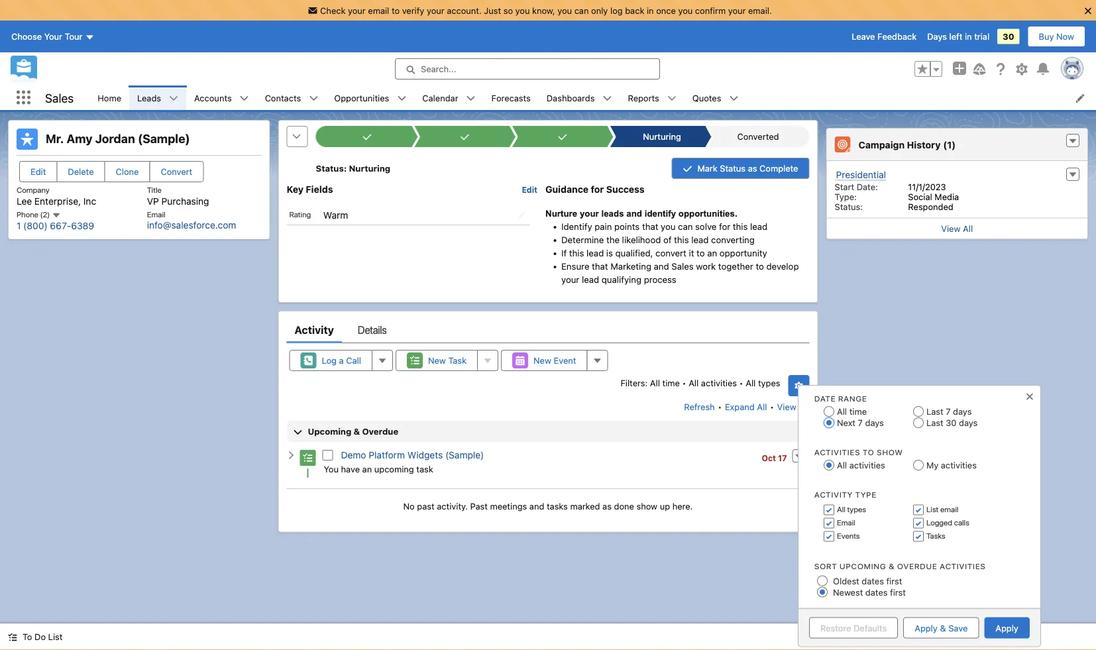 Task type: vqa. For each thing, say whether or not it's contained in the screenshot.
Needs Analysis Amount: for $20,000.00
no



Task type: locate. For each thing, give the bounding box(es) containing it.
30
[[1003, 32, 1014, 41], [946, 418, 957, 428]]

email for email
[[837, 518, 855, 527]]

0 horizontal spatial email
[[147, 209, 165, 219]]

2 horizontal spatial and
[[654, 261, 669, 272]]

0 vertical spatial nurturing
[[643, 132, 681, 141]]

text default image
[[169, 94, 178, 103], [309, 94, 318, 103], [397, 94, 406, 103], [603, 94, 612, 103], [8, 633, 17, 642]]

start
[[835, 182, 854, 192]]

text default image right contacts
[[309, 94, 318, 103]]

1 horizontal spatial 7
[[946, 407, 951, 417]]

in right back
[[647, 5, 654, 15]]

activity up log
[[295, 324, 334, 336]]

0 horizontal spatial 30
[[946, 418, 957, 428]]

can left solve
[[678, 221, 693, 232]]

search... button
[[395, 58, 660, 80]]

activity.
[[437, 501, 468, 511]]

details
[[358, 324, 387, 336]]

lead up converting
[[750, 221, 768, 232]]

0 horizontal spatial list
[[48, 632, 63, 642]]

text default image inside quotes list item
[[729, 94, 739, 103]]

reports link
[[620, 85, 667, 110]]

1 vertical spatial email
[[940, 504, 958, 514]]

view all link left date
[[776, 396, 810, 417]]

to right it on the right of the page
[[697, 248, 705, 258]]

30 down last 7 days
[[946, 418, 957, 428]]

text default image for contacts
[[309, 94, 318, 103]]

days up last 30 days
[[953, 407, 972, 417]]

to
[[392, 5, 400, 15], [697, 248, 705, 258], [756, 261, 764, 272], [863, 448, 875, 457]]

0 vertical spatial dates
[[862, 576, 884, 586]]

1 vertical spatial and
[[654, 261, 669, 272]]

first for newest dates first
[[890, 587, 906, 597]]

1 horizontal spatial in
[[965, 32, 972, 41]]

nurturing down reports list item
[[643, 132, 681, 141]]

mark status as complete button
[[672, 158, 810, 179]]

sort
[[814, 561, 837, 571]]

• right expand all button
[[770, 402, 774, 412]]

for up converting
[[719, 221, 730, 232]]

1 vertical spatial email
[[837, 518, 855, 527]]

done
[[614, 501, 634, 511]]

first
[[886, 576, 902, 586], [890, 587, 906, 597]]

text default image inside reports list item
[[667, 94, 676, 103]]

last
[[926, 407, 943, 417], [926, 418, 943, 428]]

types up refresh • expand all • view all
[[758, 378, 780, 388]]

an inside the nurture your leads and identify opportunities. identify pain points that you can solve for this lead determine the likelihood of this lead converting if this lead is qualified, convert it to an opportunity ensure that marketing and sales work together to develop your lead qualifying process
[[707, 248, 717, 258]]

2 new from the left
[[534, 355, 551, 365]]

an right have
[[362, 464, 372, 474]]

edit left guidance
[[522, 185, 538, 195]]

details link
[[358, 317, 387, 343]]

2 apply from the left
[[996, 623, 1019, 633]]

email down vp
[[147, 209, 165, 219]]

0 horizontal spatial edit
[[30, 167, 46, 177]]

30 right trial at the top
[[1003, 32, 1014, 41]]

once
[[656, 5, 676, 15]]

last for last 7 days
[[926, 407, 943, 417]]

0 horizontal spatial view
[[777, 402, 796, 412]]

account.
[[447, 5, 482, 15]]

can inside the nurture your leads and identify opportunities. identify pain points that you can solve for this lead determine the likelihood of this lead converting if this lead is qualified, convert it to an opportunity ensure that marketing and sales work together to develop your lead qualifying process
[[678, 221, 693, 232]]

demo platform widgets (sample)
[[341, 450, 484, 461]]

an up work
[[707, 248, 717, 258]]

0 vertical spatial 30
[[1003, 32, 1014, 41]]

and up process
[[654, 261, 669, 272]]

filters: all time • all activities • all types
[[621, 378, 780, 388]]

presidential link
[[836, 169, 886, 181]]

your
[[348, 5, 366, 15], [427, 5, 444, 15], [728, 5, 746, 15], [580, 208, 599, 218], [561, 274, 579, 285]]

0 vertical spatial last
[[926, 407, 943, 417]]

0 horizontal spatial this
[[569, 248, 584, 258]]

tasks
[[547, 501, 568, 511]]

1 vertical spatial as
[[603, 501, 612, 511]]

1 new from the left
[[428, 355, 446, 365]]

0 vertical spatial first
[[886, 576, 902, 586]]

text default image left reports
[[603, 94, 612, 103]]

list up logged
[[926, 504, 939, 514]]

activities
[[940, 561, 986, 571]]

1 horizontal spatial time
[[849, 407, 867, 417]]

social media
[[908, 192, 959, 202]]

group
[[915, 61, 942, 77]]

activities down activities to show
[[849, 460, 885, 470]]

0 horizontal spatial status
[[316, 163, 344, 173]]

0 horizontal spatial time
[[662, 378, 680, 388]]

campaign history element
[[826, 128, 1088, 240]]

1 vertical spatial types
[[847, 504, 866, 514]]

dates for oldest
[[862, 576, 884, 586]]

types down type in the bottom of the page
[[847, 504, 866, 514]]

past
[[417, 501, 434, 511]]

1 horizontal spatial list
[[926, 504, 939, 514]]

task
[[416, 464, 433, 474]]

fields
[[306, 184, 333, 195]]

0 horizontal spatial view all link
[[776, 396, 810, 417]]

list
[[90, 85, 1096, 110]]

status right mark
[[720, 163, 746, 173]]

1 vertical spatial activity
[[814, 490, 853, 500]]

7
[[946, 407, 951, 417], [858, 418, 863, 428]]

time up next 7 days
[[849, 407, 867, 417]]

text default image left to
[[8, 633, 17, 642]]

new left the event
[[534, 355, 551, 365]]

logged calls
[[926, 518, 969, 527]]

&
[[354, 426, 360, 436], [889, 561, 895, 571], [940, 623, 946, 633]]

edit inside edit button
[[30, 167, 46, 177]]

text default image for opportunities
[[397, 94, 406, 103]]

1 horizontal spatial activities
[[849, 460, 885, 470]]

list inside button
[[48, 632, 63, 642]]

& inside button
[[940, 623, 946, 633]]

time right 'filters:'
[[662, 378, 680, 388]]

rating
[[289, 209, 311, 219]]

activities up refresh
[[701, 378, 737, 388]]

days down all time
[[865, 418, 884, 428]]

email left verify
[[368, 5, 389, 15]]

calendar list item
[[414, 85, 483, 110]]

your left the email.
[[728, 5, 746, 15]]

choose
[[11, 32, 42, 41]]

that down is
[[592, 261, 608, 272]]

identify
[[561, 221, 592, 232]]

tour
[[65, 32, 83, 41]]

0 horizontal spatial sales
[[45, 91, 74, 105]]

email inside the email info@salesforce.com
[[147, 209, 165, 219]]

in right left on the top of page
[[965, 32, 972, 41]]

1 horizontal spatial apply
[[996, 623, 1019, 633]]

days for last 7 days
[[953, 407, 972, 417]]

dates
[[862, 576, 884, 586], [865, 587, 888, 597]]

0 horizontal spatial that
[[592, 261, 608, 272]]

1 vertical spatial list
[[48, 632, 63, 642]]

this up converting
[[733, 221, 748, 232]]

date range
[[814, 394, 867, 403]]

view all link down media at the right top of the page
[[827, 218, 1088, 239]]

email info@salesforce.com
[[147, 209, 236, 230]]

1 status from the left
[[316, 163, 344, 173]]

oldest dates first
[[833, 576, 902, 586]]

view all link
[[827, 218, 1088, 239], [776, 396, 810, 417]]

you right once
[[678, 5, 693, 15]]

0 horizontal spatial &
[[354, 426, 360, 436]]

1 vertical spatial can
[[678, 221, 693, 232]]

sales down it on the right of the page
[[672, 261, 694, 272]]

status up fields
[[316, 163, 344, 173]]

1 horizontal spatial can
[[678, 221, 693, 232]]

0 vertical spatial email
[[147, 209, 165, 219]]

1 vertical spatial an
[[362, 464, 372, 474]]

determine
[[561, 234, 604, 245]]

range
[[838, 394, 867, 403]]

• up the expand
[[739, 378, 743, 388]]

1 vertical spatial nurturing
[[349, 163, 390, 173]]

dates down oldest dates first
[[865, 587, 888, 597]]

1 horizontal spatial sales
[[672, 261, 694, 272]]

oldest
[[833, 576, 859, 586]]

opportunities link
[[326, 85, 397, 110]]

view left date
[[777, 402, 796, 412]]

1 vertical spatial dates
[[865, 587, 888, 597]]

7 right next
[[858, 418, 863, 428]]

log a call button
[[289, 350, 372, 371]]

sales up the mr.
[[45, 91, 74, 105]]

you up of
[[661, 221, 676, 232]]

0 vertical spatial and
[[626, 208, 642, 218]]

dashboards
[[547, 93, 595, 103]]

new event button
[[501, 350, 587, 371]]

1 vertical spatial view all link
[[776, 396, 810, 417]]

1 horizontal spatial and
[[626, 208, 642, 218]]

task image
[[300, 450, 316, 466]]

1 horizontal spatial (sample)
[[445, 450, 484, 461]]

identify
[[645, 208, 676, 218]]

text default image right leads on the left top
[[169, 94, 178, 103]]

0 horizontal spatial and
[[529, 501, 544, 511]]

1 horizontal spatial view
[[941, 224, 961, 234]]

2 horizontal spatial &
[[940, 623, 946, 633]]

can left only
[[574, 5, 589, 15]]

1 horizontal spatial an
[[707, 248, 717, 258]]

1 horizontal spatial types
[[847, 504, 866, 514]]

1 horizontal spatial nurturing
[[643, 132, 681, 141]]

2 horizontal spatial this
[[733, 221, 748, 232]]

as left done
[[603, 501, 612, 511]]

& for apply
[[940, 623, 946, 633]]

status
[[316, 163, 344, 173], [720, 163, 746, 173]]

• up 'refresh' button
[[682, 378, 686, 388]]

text default image inside opportunities list item
[[397, 94, 406, 103]]

text default image inside leads list item
[[169, 94, 178, 103]]

2 horizontal spatial activities
[[941, 460, 977, 470]]

0 vertical spatial that
[[642, 221, 658, 232]]

only
[[591, 5, 608, 15]]

leads
[[137, 93, 161, 103]]

apply & save
[[915, 623, 968, 633]]

apply
[[915, 623, 938, 633], [996, 623, 1019, 633]]

0 horizontal spatial in
[[647, 5, 654, 15]]

jordan
[[95, 132, 135, 146]]

2 status from the left
[[720, 163, 746, 173]]

1 horizontal spatial new
[[534, 355, 551, 365]]

2 last from the top
[[926, 418, 943, 428]]

6389
[[71, 220, 94, 231]]

days
[[927, 32, 947, 41]]

tab list containing activity
[[287, 317, 810, 343]]

have
[[341, 464, 360, 474]]

opportunities.
[[678, 208, 737, 218]]

email
[[368, 5, 389, 15], [940, 504, 958, 514]]

all inside 'link'
[[963, 224, 973, 234]]

1 vertical spatial time
[[849, 407, 867, 417]]

email up logged calls
[[940, 504, 958, 514]]

0 vertical spatial edit
[[30, 167, 46, 177]]

home
[[98, 93, 121, 103]]

text default image left calendar
[[397, 94, 406, 103]]

apply left save
[[915, 623, 938, 633]]

list
[[926, 504, 939, 514], [48, 632, 63, 642]]

tab list
[[287, 317, 810, 343]]

(sample) right 'widgets'
[[445, 450, 484, 461]]

1 vertical spatial that
[[592, 261, 608, 272]]

1 vertical spatial first
[[890, 587, 906, 597]]

0 vertical spatial 7
[[946, 407, 951, 417]]

time
[[662, 378, 680, 388], [849, 407, 867, 417]]

and left tasks
[[529, 501, 544, 511]]

0 vertical spatial &
[[354, 426, 360, 436]]

phone (2) button
[[17, 209, 61, 220]]

0 horizontal spatial (sample)
[[138, 132, 190, 146]]

1 vertical spatial &
[[889, 561, 895, 571]]

you
[[324, 464, 339, 474]]

text default image inside to do list button
[[8, 633, 17, 642]]

demo
[[341, 450, 366, 461]]

last up last 30 days
[[926, 407, 943, 417]]

7 up last 30 days
[[946, 407, 951, 417]]

develop
[[766, 261, 799, 272]]

clone
[[116, 167, 139, 177]]

text default image inside contacts "list item"
[[309, 94, 318, 103]]

1 apply from the left
[[915, 623, 938, 633]]

1 vertical spatial for
[[719, 221, 730, 232]]

nurturing right :
[[349, 163, 390, 173]]

0 horizontal spatial email
[[368, 5, 389, 15]]

:
[[344, 163, 347, 173]]

7 for next
[[858, 418, 863, 428]]

this right if
[[569, 248, 584, 258]]

for left success
[[591, 184, 604, 195]]

list right do
[[48, 632, 63, 642]]

0 horizontal spatial for
[[591, 184, 604, 195]]

days down last 7 days
[[959, 418, 978, 428]]

1 horizontal spatial view all link
[[827, 218, 1088, 239]]

new for new task
[[428, 355, 446, 365]]

0 horizontal spatial an
[[362, 464, 372, 474]]

1 last from the top
[[926, 407, 943, 417]]

accounts list item
[[186, 85, 257, 110]]

list email
[[926, 504, 958, 514]]

newest
[[833, 587, 863, 597]]

last down last 7 days
[[926, 418, 943, 428]]

new left task
[[428, 355, 446, 365]]

dashboards list item
[[539, 85, 620, 110]]

demo platform widgets (sample) link
[[341, 450, 484, 461]]

info@salesforce.com link
[[147, 219, 236, 230]]

1 vertical spatial 7
[[858, 418, 863, 428]]

(sample) for demo platform widgets (sample)
[[445, 450, 484, 461]]

this right of
[[674, 234, 689, 245]]

view down "responded"
[[941, 224, 961, 234]]

text default image inside dashboards list item
[[603, 94, 612, 103]]

0 vertical spatial view
[[941, 224, 961, 234]]

(sample) up the convert button
[[138, 132, 190, 146]]

& for upcoming
[[354, 426, 360, 436]]

days for next 7 days
[[865, 418, 884, 428]]

dates up newest dates first
[[862, 576, 884, 586]]

1 vertical spatial last
[[926, 418, 943, 428]]

1 horizontal spatial this
[[674, 234, 689, 245]]

1 (800) 667-6389 link
[[17, 220, 94, 231]]

that up likelihood
[[642, 221, 658, 232]]

0 vertical spatial (sample)
[[138, 132, 190, 146]]

lead
[[750, 221, 768, 232], [691, 234, 709, 245], [587, 248, 604, 258], [582, 274, 599, 285]]

activity up all types
[[814, 490, 853, 500]]

contacts
[[265, 93, 301, 103]]

0 vertical spatial view all link
[[827, 218, 1088, 239]]

accounts link
[[186, 85, 240, 110]]

buy now button
[[1028, 26, 1086, 47]]

call
[[346, 355, 361, 365]]

history
[[907, 139, 941, 150]]

1 horizontal spatial email
[[837, 518, 855, 527]]

& inside dropdown button
[[354, 426, 360, 436]]

an
[[707, 248, 717, 258], [362, 464, 372, 474]]

edit up company
[[30, 167, 46, 177]]

activities right my
[[941, 460, 977, 470]]

text default image inside phone (2) popup button
[[52, 211, 61, 220]]

do
[[35, 632, 46, 642]]

0 horizontal spatial apply
[[915, 623, 938, 633]]

0 horizontal spatial new
[[428, 355, 446, 365]]

1 horizontal spatial status
[[720, 163, 746, 173]]

email up events
[[837, 518, 855, 527]]

0 vertical spatial activity
[[295, 324, 334, 336]]

reports list item
[[620, 85, 684, 110]]

and up the points on the top
[[626, 208, 642, 218]]

calendar link
[[414, 85, 466, 110]]

apply right save
[[996, 623, 1019, 633]]

title vp purchasing
[[147, 185, 209, 206]]

your right check
[[348, 5, 366, 15]]

delete
[[68, 167, 94, 177]]

lead down ensure
[[582, 274, 599, 285]]

days for last 30 days
[[959, 418, 978, 428]]

1 horizontal spatial for
[[719, 221, 730, 232]]

0 vertical spatial types
[[758, 378, 780, 388]]

text default image
[[240, 94, 249, 103], [466, 94, 476, 103], [667, 94, 676, 103], [729, 94, 739, 103], [1068, 137, 1078, 146], [52, 211, 61, 220], [287, 451, 296, 460]]

1 horizontal spatial edit
[[522, 185, 538, 195]]

as left complete
[[748, 163, 757, 173]]

0 vertical spatial can
[[574, 5, 589, 15]]



Task type: describe. For each thing, give the bounding box(es) containing it.
(1)
[[943, 139, 956, 150]]

widgets
[[407, 450, 443, 461]]

nurturing inside "nurturing" link
[[643, 132, 681, 141]]

past
[[470, 501, 488, 511]]

1 horizontal spatial that
[[642, 221, 658, 232]]

upcoming & overdue
[[308, 426, 398, 436]]

overdue
[[362, 426, 398, 436]]

leads list item
[[129, 85, 186, 110]]

0 horizontal spatial types
[[758, 378, 780, 388]]

my
[[926, 460, 939, 470]]

expand all button
[[724, 396, 768, 417]]

campaign
[[859, 139, 905, 150]]

show
[[637, 501, 658, 511]]

path options list box
[[316, 126, 810, 147]]

check
[[320, 5, 346, 15]]

text default image inside campaign history "element"
[[1068, 137, 1078, 146]]

of
[[663, 234, 672, 245]]

upcoming
[[308, 426, 351, 436]]

activity type
[[814, 490, 877, 500]]

quotes link
[[684, 85, 729, 110]]

to up all activities
[[863, 448, 875, 457]]

last 7 days
[[926, 407, 972, 417]]

confirm
[[695, 5, 726, 15]]

leads
[[601, 208, 624, 218]]

2 vertical spatial and
[[529, 501, 544, 511]]

opportunities list item
[[326, 85, 414, 110]]

to left verify
[[392, 5, 400, 15]]

0 horizontal spatial activities
[[701, 378, 737, 388]]

clone button
[[104, 161, 150, 182]]

text default image inside calendar list item
[[466, 94, 476, 103]]

to down opportunity
[[756, 261, 764, 272]]

log
[[610, 5, 623, 15]]

new task
[[428, 355, 467, 365]]

email for email info@salesforce.com
[[147, 209, 165, 219]]

• left the expand
[[718, 402, 722, 412]]

1
[[17, 220, 21, 231]]

quotes list item
[[684, 85, 747, 110]]

lead left is
[[587, 248, 604, 258]]

reports
[[628, 93, 659, 103]]

leave feedback
[[852, 32, 917, 41]]

0 vertical spatial for
[[591, 184, 604, 195]]

activity for activity
[[295, 324, 334, 336]]

1 vertical spatial 30
[[946, 418, 957, 428]]

mr.
[[46, 132, 64, 146]]

converted link
[[714, 126, 803, 147]]

sales inside the nurture your leads and identify opportunities. identify pain points that you can solve for this lead determine the likelihood of this lead converting if this lead is qualified, convert it to an opportunity ensure that marketing and sales work together to develop your lead qualifying process
[[672, 261, 694, 272]]

nurturing link
[[616, 126, 705, 147]]

for inside the nurture your leads and identify opportunities. identify pain points that you can solve for this lead determine the likelihood of this lead converting if this lead is qualified, convert it to an opportunity ensure that marketing and sales work together to develop your lead qualifying process
[[719, 221, 730, 232]]

apply for apply
[[996, 623, 1019, 633]]

you right so
[[515, 5, 530, 15]]

next 7 days
[[837, 418, 884, 428]]

convert button
[[149, 161, 204, 182]]

filters:
[[621, 378, 648, 388]]

mr. amy jordan (sample)
[[46, 132, 190, 146]]

social
[[908, 192, 932, 202]]

0 horizontal spatial nurturing
[[349, 163, 390, 173]]

2 vertical spatial this
[[569, 248, 584, 258]]

1 horizontal spatial 30
[[1003, 32, 1014, 41]]

contacts list item
[[257, 85, 326, 110]]

so
[[503, 5, 513, 15]]

work
[[696, 261, 716, 272]]

apply for apply & save
[[915, 623, 938, 633]]

0 vertical spatial in
[[647, 5, 654, 15]]

forecasts link
[[483, 85, 539, 110]]

0 vertical spatial time
[[662, 378, 680, 388]]

activity for activity type
[[814, 490, 853, 500]]

contacts link
[[257, 85, 309, 110]]

email.
[[748, 5, 772, 15]]

phone (2)
[[17, 210, 52, 219]]

delete button
[[57, 161, 105, 182]]

0 vertical spatial list
[[926, 504, 939, 514]]

new for new event
[[534, 355, 551, 365]]

activities for my activities
[[941, 460, 977, 470]]

to do list button
[[0, 624, 71, 650]]

key
[[287, 184, 304, 195]]

list containing home
[[90, 85, 1096, 110]]

your
[[44, 32, 62, 41]]

leave feedback link
[[852, 32, 917, 41]]

the
[[606, 234, 620, 245]]

first for oldest dates first
[[886, 576, 902, 586]]

your right verify
[[427, 5, 444, 15]]

7 for last
[[946, 407, 951, 417]]

days left in trial
[[927, 32, 990, 41]]

choose your tour
[[11, 32, 83, 41]]

mark status as complete
[[697, 163, 798, 173]]

key fields
[[287, 184, 333, 195]]

new event
[[534, 355, 576, 365]]

feedback
[[877, 32, 917, 41]]

activities
[[814, 448, 861, 457]]

view inside 'view all' 'link'
[[941, 224, 961, 234]]

phone
[[17, 210, 38, 219]]

guidance for success
[[545, 184, 645, 195]]

0 horizontal spatial as
[[603, 501, 612, 511]]

company
[[17, 185, 50, 195]]

1 vertical spatial in
[[965, 32, 972, 41]]

1 vertical spatial edit
[[522, 185, 538, 195]]

refresh button
[[683, 396, 716, 417]]

as inside button
[[748, 163, 757, 173]]

know,
[[532, 5, 555, 15]]

task
[[448, 355, 467, 365]]

likelihood
[[622, 234, 661, 245]]

here.
[[672, 501, 693, 511]]

marketing
[[611, 261, 651, 272]]

next
[[837, 418, 856, 428]]

text default image inside accounts list item
[[240, 94, 249, 103]]

upcoming
[[840, 561, 887, 571]]

check your email to verify your account. just so you know, you can only log back in once you confirm your email.
[[320, 5, 772, 15]]

activities to show
[[814, 448, 903, 457]]

solve
[[695, 221, 717, 232]]

(800)
[[23, 220, 47, 231]]

0 vertical spatial email
[[368, 5, 389, 15]]

lead image
[[17, 129, 38, 150]]

text default image for leads
[[169, 94, 178, 103]]

inc
[[83, 195, 96, 206]]

1 horizontal spatial email
[[940, 504, 958, 514]]

success
[[606, 184, 645, 195]]

activities for all activities
[[849, 460, 885, 470]]

lead down solve
[[691, 234, 709, 245]]

0 horizontal spatial can
[[574, 5, 589, 15]]

text default image for dashboards
[[603, 94, 612, 103]]

17
[[778, 453, 787, 462]]

edit link
[[522, 184, 538, 195]]

quotes
[[692, 93, 721, 103]]

status inside button
[[720, 163, 746, 173]]

trial
[[974, 32, 990, 41]]

you right know,
[[558, 5, 572, 15]]

your down ensure
[[561, 274, 579, 285]]

your up identify
[[580, 208, 599, 218]]

nurture your leads and identify opportunities. identify pain points that you can solve for this lead determine the likelihood of this lead converting if this lead is qualified, convert it to an opportunity ensure that marketing and sales work together to develop your lead qualifying process
[[545, 208, 799, 285]]

complete
[[760, 163, 798, 173]]

last for last 30 days
[[926, 418, 943, 428]]

you inside the nurture your leads and identify opportunities. identify pain points that you can solve for this lead determine the likelihood of this lead converting if this lead is qualified, convert it to an opportunity ensure that marketing and sales work together to develop your lead qualifying process
[[661, 221, 676, 232]]

lee
[[17, 195, 32, 206]]

view all link inside campaign history "element"
[[827, 218, 1088, 239]]

(sample) for mr. amy jordan (sample)
[[138, 132, 190, 146]]

date
[[814, 394, 836, 403]]

verify
[[402, 5, 424, 15]]

media
[[935, 192, 959, 202]]

dates for newest
[[865, 587, 888, 597]]

meetings
[[490, 501, 527, 511]]

1 vertical spatial view
[[777, 402, 796, 412]]

1 horizontal spatial &
[[889, 561, 895, 571]]

1 vertical spatial this
[[674, 234, 689, 245]]

process
[[644, 274, 677, 285]]

0 vertical spatial sales
[[45, 91, 74, 105]]



